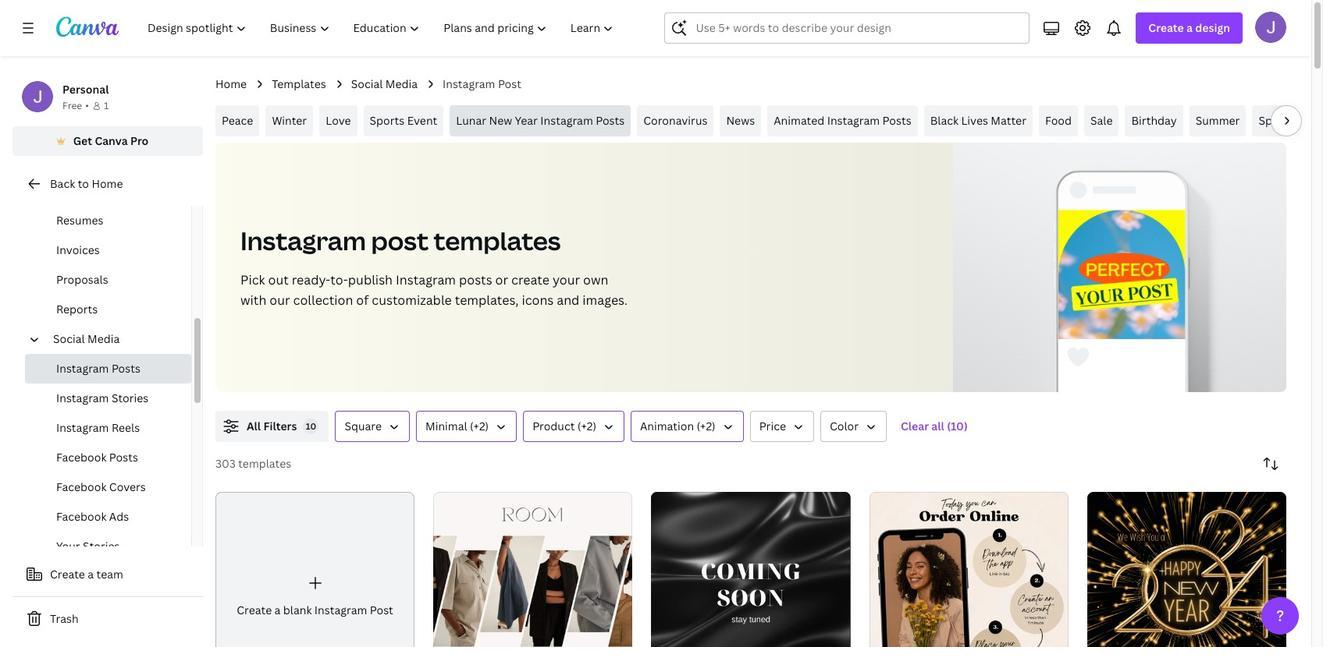 Task type: vqa. For each thing, say whether or not it's contained in the screenshot.
Business within the 'link'
no



Task type: describe. For each thing, give the bounding box(es) containing it.
of
[[356, 292, 369, 309]]

instagram post
[[443, 76, 521, 91]]

social media for the top social media link
[[351, 76, 418, 91]]

instagram right animated at right top
[[827, 113, 880, 128]]

back to home link
[[12, 169, 203, 200]]

post inside "element"
[[370, 603, 393, 618]]

back
[[50, 176, 75, 191]]

filters
[[263, 419, 297, 434]]

1 horizontal spatial post
[[498, 76, 521, 91]]

create a blank instagram post
[[237, 603, 393, 618]]

all
[[247, 419, 261, 434]]

create a design button
[[1136, 12, 1243, 44]]

create a design
[[1148, 20, 1230, 35]]

Sort by button
[[1255, 449, 1286, 480]]

matter
[[991, 113, 1026, 128]]

black lives matter
[[930, 113, 1026, 128]]

create a team
[[50, 567, 123, 582]]

a for team
[[88, 567, 94, 582]]

Search search field
[[696, 13, 1020, 43]]

0 horizontal spatial social
[[53, 332, 85, 347]]

black lives matter link
[[924, 105, 1033, 137]]

instagram up 'ready-'
[[240, 224, 366, 258]]

spring
[[1259, 113, 1293, 128]]

food link
[[1039, 105, 1078, 137]]

blank
[[283, 603, 312, 618]]

sale link
[[1084, 105, 1119, 137]]

lunar new year instagram posts
[[456, 113, 625, 128]]

images.
[[583, 292, 628, 309]]

(+2) for animation (+2)
[[697, 419, 716, 434]]

lives
[[961, 113, 988, 128]]

•
[[85, 99, 89, 112]]

instagram up lunar
[[443, 76, 495, 91]]

stories for instagram stories
[[112, 391, 149, 406]]

stories for your stories
[[83, 539, 120, 554]]

clear all (10)
[[901, 419, 968, 434]]

0 horizontal spatial home
[[92, 176, 123, 191]]

square button
[[335, 411, 410, 443]]

free •
[[62, 99, 89, 112]]

all
[[931, 419, 944, 434]]

instagram inside pick out ready-to-publish instagram posts or create your own with our collection of customizable templates, icons and images.
[[396, 272, 456, 289]]

create
[[511, 272, 550, 289]]

year
[[515, 113, 538, 128]]

instagram inside "element"
[[314, 603, 367, 618]]

peace link
[[215, 105, 259, 137]]

and
[[557, 292, 579, 309]]

posts
[[459, 272, 492, 289]]

instagram up instagram stories
[[56, 361, 109, 376]]

black
[[930, 113, 959, 128]]

lunar new year instagram posts link
[[450, 105, 631, 137]]

create a team button
[[12, 560, 203, 591]]

reports
[[56, 302, 98, 317]]

your stories
[[56, 539, 120, 554]]

new
[[489, 113, 512, 128]]

your stories link
[[25, 532, 191, 562]]

social media for left social media link
[[53, 332, 120, 347]]

ads
[[109, 510, 129, 525]]

back to home
[[50, 176, 123, 191]]

publish
[[348, 272, 393, 289]]

10 filter options selected element
[[303, 419, 319, 435]]

or
[[495, 272, 508, 289]]

templates link
[[272, 76, 326, 93]]

10
[[306, 421, 316, 432]]

instagram post templates
[[240, 224, 561, 258]]

create for create a team
[[50, 567, 85, 582]]

get
[[73, 133, 92, 148]]

peace
[[222, 113, 253, 128]]

event
[[407, 113, 437, 128]]

animated instagram posts
[[774, 113, 911, 128]]

animation (+2)
[[640, 419, 716, 434]]

create a blank instagram post link
[[215, 493, 415, 648]]

posts left coronavirus
[[596, 113, 625, 128]]

coronavirus
[[643, 113, 708, 128]]

sale
[[1090, 113, 1113, 128]]

templates,
[[455, 292, 519, 309]]

news
[[726, 113, 755, 128]]

resumes
[[56, 213, 103, 228]]

product (+2) button
[[523, 411, 624, 443]]

a for blank
[[274, 603, 281, 618]]

proposals
[[56, 272, 108, 287]]

love link
[[319, 105, 357, 137]]

winter link
[[266, 105, 313, 137]]

animation (+2) button
[[631, 411, 744, 443]]

instagram inside 'link'
[[56, 391, 109, 406]]

facebook posts link
[[25, 443, 191, 473]]

facebook for facebook ads
[[56, 510, 106, 525]]

team
[[96, 567, 123, 582]]

covers
[[109, 480, 146, 495]]

1 horizontal spatial home
[[215, 76, 247, 91]]

clear all (10) button
[[893, 411, 976, 443]]

reels
[[112, 421, 140, 436]]

a for design
[[1186, 20, 1193, 35]]

instagram posts
[[56, 361, 140, 376]]

facebook ads
[[56, 510, 129, 525]]

birthday link
[[1125, 105, 1183, 137]]

clear
[[901, 419, 929, 434]]



Task type: locate. For each thing, give the bounding box(es) containing it.
create for create a design
[[1148, 20, 1184, 35]]

a left "blank"
[[274, 603, 281, 618]]

1 vertical spatial a
[[88, 567, 94, 582]]

None search field
[[665, 12, 1030, 44]]

ready-
[[292, 272, 330, 289]]

1 horizontal spatial create
[[237, 603, 272, 618]]

personal
[[62, 82, 109, 97]]

(+2) right minimal
[[470, 419, 489, 434]]

0 vertical spatial social media link
[[351, 76, 418, 93]]

facebook covers link
[[25, 473, 191, 503]]

0 vertical spatial create
[[1148, 20, 1184, 35]]

summer
[[1196, 113, 1240, 128]]

media up sports event
[[385, 76, 418, 91]]

1 vertical spatial social media link
[[47, 325, 182, 354]]

a inside 'button'
[[88, 567, 94, 582]]

price button
[[750, 411, 814, 443]]

instagram right year on the left top of page
[[540, 113, 593, 128]]

a left team
[[88, 567, 94, 582]]

our
[[269, 292, 290, 309]]

instagram post templates image
[[953, 143, 1286, 393], [1059, 210, 1185, 340]]

posts down reels
[[109, 450, 138, 465]]

2 (+2) from the left
[[577, 419, 596, 434]]

out
[[268, 272, 289, 289]]

instagram up customizable
[[396, 272, 456, 289]]

instagram stories link
[[25, 384, 191, 414]]

stories inside 'link'
[[112, 391, 149, 406]]

facebook for facebook posts
[[56, 450, 106, 465]]

facebook up facebook ads
[[56, 480, 106, 495]]

0 vertical spatial templates
[[434, 224, 561, 258]]

post
[[371, 224, 429, 258]]

0 vertical spatial post
[[498, 76, 521, 91]]

media down reports link
[[87, 332, 120, 347]]

a
[[1186, 20, 1193, 35], [88, 567, 94, 582], [274, 603, 281, 618]]

templates
[[434, 224, 561, 258], [238, 457, 291, 471]]

1 vertical spatial facebook
[[56, 480, 106, 495]]

sports
[[370, 113, 405, 128]]

2 vertical spatial create
[[237, 603, 272, 618]]

create a blank instagram post element
[[215, 493, 415, 648]]

news link
[[720, 105, 761, 137]]

1 horizontal spatial templates
[[434, 224, 561, 258]]

2 facebook from the top
[[56, 480, 106, 495]]

a inside "element"
[[274, 603, 281, 618]]

facebook posts
[[56, 450, 138, 465]]

free
[[62, 99, 82, 112]]

design
[[1195, 20, 1230, 35]]

instagram stories
[[56, 391, 149, 406]]

top level navigation element
[[137, 12, 627, 44]]

home
[[215, 76, 247, 91], [92, 176, 123, 191]]

1 vertical spatial social
[[53, 332, 85, 347]]

proposals link
[[25, 265, 191, 295]]

303
[[215, 457, 236, 471]]

templates
[[272, 76, 326, 91]]

sports event
[[370, 113, 437, 128]]

facebook for facebook covers
[[56, 480, 106, 495]]

instagram reels link
[[25, 414, 191, 443]]

media
[[385, 76, 418, 91], [87, 332, 120, 347]]

0 horizontal spatial templates
[[238, 457, 291, 471]]

home link
[[215, 76, 247, 93]]

0 vertical spatial social
[[351, 76, 383, 91]]

1 vertical spatial post
[[370, 603, 393, 618]]

create left design at the top of the page
[[1148, 20, 1184, 35]]

fashion & clothing online shop showroom instagram post image
[[433, 493, 633, 648]]

0 horizontal spatial (+2)
[[470, 419, 489, 434]]

(10)
[[947, 419, 968, 434]]

pick out ready-to-publish instagram posts or create your own with our collection of customizable templates, icons and images.
[[240, 272, 628, 309]]

0 horizontal spatial social media
[[53, 332, 120, 347]]

1 horizontal spatial (+2)
[[577, 419, 596, 434]]

instagram
[[443, 76, 495, 91], [540, 113, 593, 128], [827, 113, 880, 128], [240, 224, 366, 258], [396, 272, 456, 289], [56, 361, 109, 376], [56, 391, 109, 406], [56, 421, 109, 436], [314, 603, 367, 618]]

0 vertical spatial stories
[[112, 391, 149, 406]]

(+2) inside button
[[697, 419, 716, 434]]

0 vertical spatial facebook
[[56, 450, 106, 465]]

social up sports
[[351, 76, 383, 91]]

0 horizontal spatial social media link
[[47, 325, 182, 354]]

0 horizontal spatial create
[[50, 567, 85, 582]]

social down reports on the left top of page
[[53, 332, 85, 347]]

stories up reels
[[112, 391, 149, 406]]

color button
[[820, 411, 887, 443]]

2 horizontal spatial a
[[1186, 20, 1193, 35]]

0 vertical spatial a
[[1186, 20, 1193, 35]]

your
[[553, 272, 580, 289]]

social media up sports
[[351, 76, 418, 91]]

0 vertical spatial home
[[215, 76, 247, 91]]

templates down all filters
[[238, 457, 291, 471]]

lunar
[[456, 113, 486, 128]]

social media down reports on the left top of page
[[53, 332, 120, 347]]

facebook up your stories
[[56, 510, 106, 525]]

a inside dropdown button
[[1186, 20, 1193, 35]]

pick
[[240, 272, 265, 289]]

(+2) for product (+2)
[[577, 419, 596, 434]]

1
[[104, 99, 109, 112]]

instagram right "blank"
[[314, 603, 367, 618]]

minimal (+2)
[[425, 419, 489, 434]]

(+2) inside button
[[470, 419, 489, 434]]

home up peace
[[215, 76, 247, 91]]

1 horizontal spatial social media link
[[351, 76, 418, 93]]

1 vertical spatial home
[[92, 176, 123, 191]]

invoices link
[[25, 236, 191, 265]]

with
[[240, 292, 266, 309]]

to
[[78, 176, 89, 191]]

1 horizontal spatial media
[[385, 76, 418, 91]]

0 horizontal spatial a
[[88, 567, 94, 582]]

templates up or
[[434, 224, 561, 258]]

product (+2)
[[532, 419, 596, 434]]

minimal
[[425, 419, 467, 434]]

all filters
[[247, 419, 297, 434]]

pro
[[130, 133, 149, 148]]

create inside dropdown button
[[1148, 20, 1184, 35]]

(+2) right product
[[577, 419, 596, 434]]

customizable
[[372, 292, 452, 309]]

minimalist order online instagram post image
[[869, 493, 1068, 648]]

trash link
[[12, 604, 203, 635]]

(+2) right the animation
[[697, 419, 716, 434]]

jacob simon image
[[1255, 12, 1286, 43]]

instagram reels
[[56, 421, 140, 436]]

media for left social media link
[[87, 332, 120, 347]]

1 horizontal spatial a
[[274, 603, 281, 618]]

3 facebook from the top
[[56, 510, 106, 525]]

media for the top social media link
[[385, 76, 418, 91]]

1 horizontal spatial social
[[351, 76, 383, 91]]

facebook down instagram reels
[[56, 450, 106, 465]]

stories up create a team 'button'
[[83, 539, 120, 554]]

0 vertical spatial media
[[385, 76, 418, 91]]

home right to
[[92, 176, 123, 191]]

create inside 'button'
[[50, 567, 85, 582]]

0 vertical spatial social media
[[351, 76, 418, 91]]

2 vertical spatial a
[[274, 603, 281, 618]]

1 vertical spatial create
[[50, 567, 85, 582]]

1 vertical spatial media
[[87, 332, 120, 347]]

get canva pro
[[73, 133, 149, 148]]

create down 'your' at the bottom left
[[50, 567, 85, 582]]

get canva pro button
[[12, 126, 203, 156]]

1 vertical spatial stories
[[83, 539, 120, 554]]

create left "blank"
[[237, 603, 272, 618]]

1 vertical spatial social media
[[53, 332, 120, 347]]

(+2) for minimal (+2)
[[470, 419, 489, 434]]

2 horizontal spatial create
[[1148, 20, 1184, 35]]

1 horizontal spatial social media
[[351, 76, 418, 91]]

sports event link
[[363, 105, 444, 137]]

canva
[[95, 133, 128, 148]]

2 horizontal spatial (+2)
[[697, 419, 716, 434]]

3 (+2) from the left
[[697, 419, 716, 434]]

0 horizontal spatial media
[[87, 332, 120, 347]]

icons
[[522, 292, 554, 309]]

create inside "element"
[[237, 603, 272, 618]]

post
[[498, 76, 521, 91], [370, 603, 393, 618]]

spring link
[[1252, 105, 1299, 137]]

collection
[[293, 292, 353, 309]]

posts
[[596, 113, 625, 128], [883, 113, 911, 128], [112, 361, 140, 376], [109, 450, 138, 465]]

(+2)
[[470, 419, 489, 434], [577, 419, 596, 434], [697, 419, 716, 434]]

resumes link
[[25, 206, 191, 236]]

(+2) inside button
[[577, 419, 596, 434]]

1 (+2) from the left
[[470, 419, 489, 434]]

summer link
[[1189, 105, 1246, 137]]

invoices
[[56, 243, 100, 258]]

a left design at the top of the page
[[1186, 20, 1193, 35]]

1 facebook from the top
[[56, 450, 106, 465]]

create
[[1148, 20, 1184, 35], [50, 567, 85, 582], [237, 603, 272, 618]]

posts left black
[[883, 113, 911, 128]]

0 horizontal spatial post
[[370, 603, 393, 618]]

animation
[[640, 419, 694, 434]]

1 vertical spatial templates
[[238, 457, 291, 471]]

social media link up sports
[[351, 76, 418, 93]]

create for create a blank instagram post
[[237, 603, 272, 618]]

posts up instagram stories 'link'
[[112, 361, 140, 376]]

social media link up the instagram posts
[[47, 325, 182, 354]]

facebook covers
[[56, 480, 146, 495]]

instagram up facebook posts
[[56, 421, 109, 436]]

social media
[[351, 76, 418, 91], [53, 332, 120, 347]]

price
[[759, 419, 786, 434]]

instagram up instagram reels
[[56, 391, 109, 406]]

to-
[[330, 272, 348, 289]]

2 vertical spatial facebook
[[56, 510, 106, 525]]



